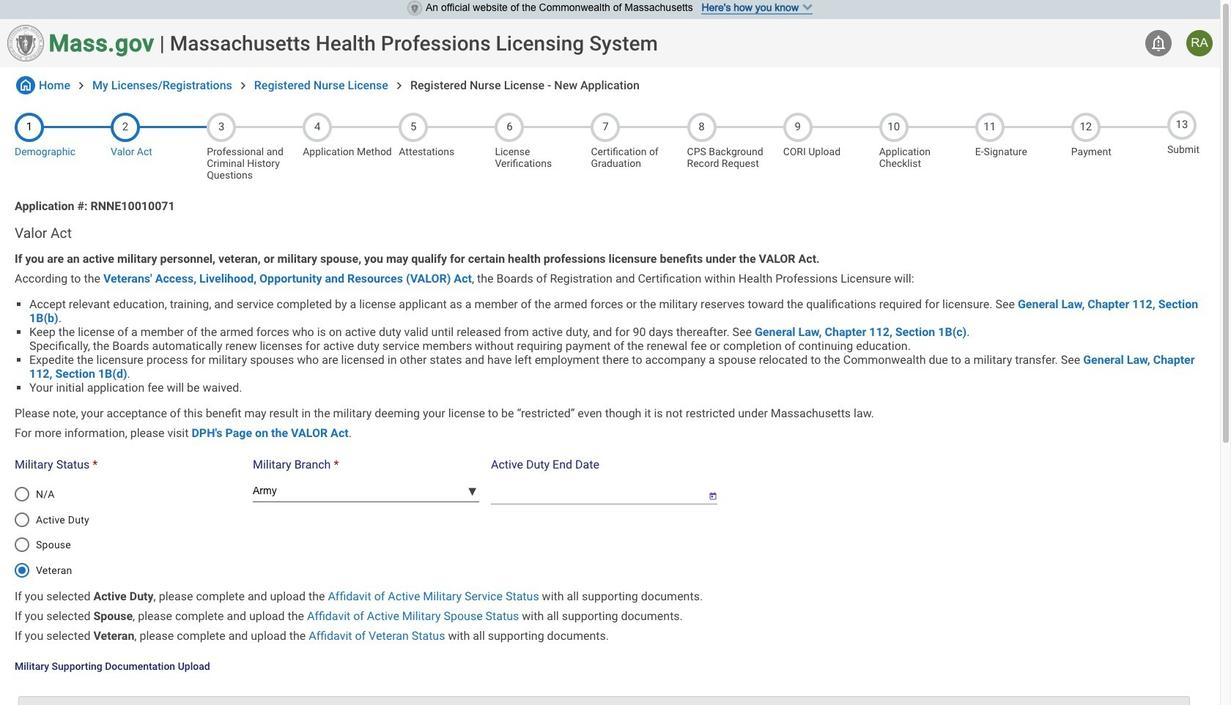 Task type: locate. For each thing, give the bounding box(es) containing it.
no color image
[[1150, 34, 1167, 52], [74, 78, 89, 93], [236, 78, 250, 93]]

0 vertical spatial heading
[[170, 31, 658, 55]]

2 horizontal spatial no color image
[[1150, 34, 1167, 52]]

0 horizontal spatial no color image
[[16, 76, 35, 95]]

option group
[[6, 477, 248, 588]]

None field
[[491, 479, 697, 505]]

heading
[[170, 31, 658, 55], [15, 225, 1205, 242]]

1 vertical spatial heading
[[15, 225, 1205, 242]]

no color image
[[16, 76, 35, 95], [392, 78, 407, 93]]

0 horizontal spatial no color image
[[74, 78, 89, 93]]



Task type: describe. For each thing, give the bounding box(es) containing it.
1 horizontal spatial no color image
[[392, 78, 407, 93]]

massachusetts state seal image
[[407, 1, 422, 15]]

1 horizontal spatial no color image
[[236, 78, 250, 93]]

massachusetts state seal image
[[7, 25, 44, 62]]



Task type: vqa. For each thing, say whether or not it's contained in the screenshot.
Format: 111-11-1111 text field
no



